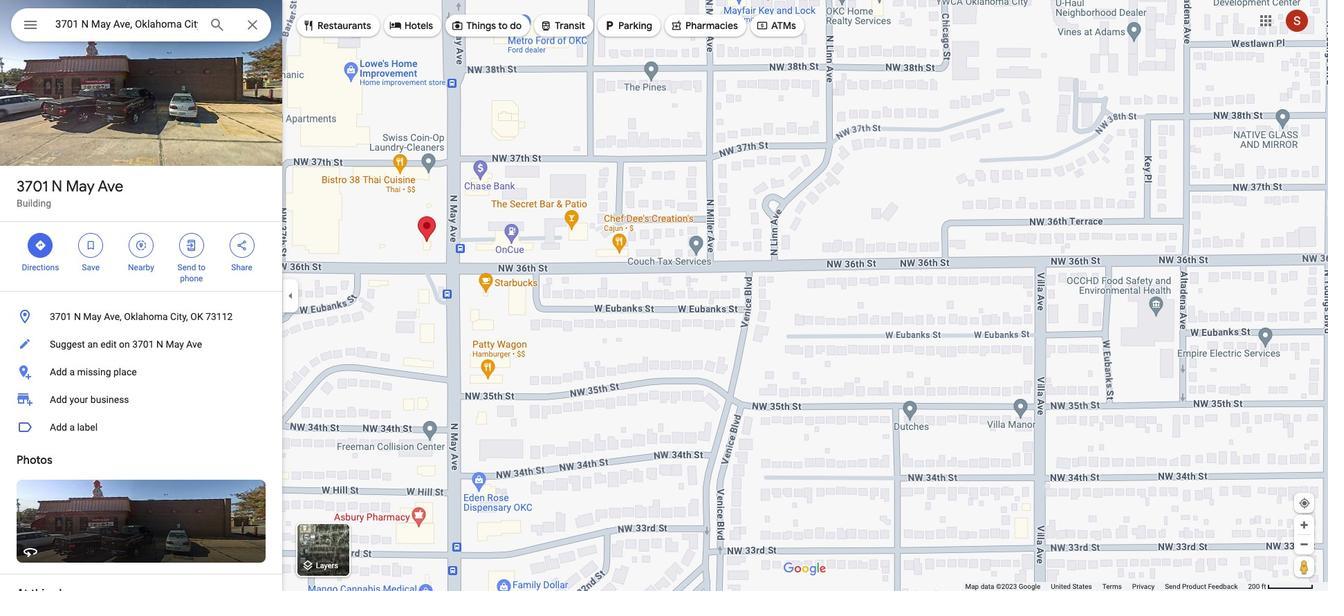 Task type: vqa. For each thing, say whether or not it's contained in the screenshot.


Task type: locate. For each thing, give the bounding box(es) containing it.
a left missing
[[69, 367, 75, 378]]

send left product
[[1165, 583, 1180, 591]]

business
[[90, 394, 129, 405]]

show your location image
[[1298, 497, 1311, 510]]

2 horizontal spatial 3701
[[132, 339, 154, 350]]

2 a from the top
[[69, 422, 75, 433]]

add for add your business
[[50, 394, 67, 405]]

restaurants
[[317, 19, 371, 32]]


[[135, 238, 147, 253]]

add for add a missing place
[[50, 367, 67, 378]]

add a label button
[[0, 414, 282, 441]]

2 add from the top
[[50, 394, 67, 405]]

0 horizontal spatial n
[[52, 177, 62, 196]]

0 vertical spatial to
[[498, 19, 508, 32]]

3701
[[17, 177, 48, 196], [50, 311, 72, 322], [132, 339, 154, 350]]

1 add from the top
[[50, 367, 67, 378]]

1 horizontal spatial send
[[1165, 583, 1180, 591]]

nearby
[[128, 263, 154, 273]]

1 horizontal spatial to
[[498, 19, 508, 32]]

0 vertical spatial a
[[69, 367, 75, 378]]

add inside add your business link
[[50, 394, 67, 405]]

may left the "ave,"
[[83, 311, 101, 322]]

1 vertical spatial to
[[198, 263, 205, 273]]

to up phone
[[198, 263, 205, 273]]

send for send product feedback
[[1165, 583, 1180, 591]]

may for ave,
[[83, 311, 101, 322]]

3701 inside the 3701 n may ave building
[[17, 177, 48, 196]]

0 vertical spatial 3701
[[17, 177, 48, 196]]

None field
[[55, 16, 198, 33]]

a for missing
[[69, 367, 75, 378]]

1 vertical spatial a
[[69, 422, 75, 433]]

zoom out image
[[1299, 540, 1309, 550]]

0 vertical spatial add
[[50, 367, 67, 378]]

0 horizontal spatial send
[[177, 263, 196, 273]]

2 vertical spatial add
[[50, 422, 67, 433]]

suggest
[[50, 339, 85, 350]]

0 vertical spatial send
[[177, 263, 196, 273]]

1 horizontal spatial 3701
[[50, 311, 72, 322]]

missing
[[77, 367, 111, 378]]

add a missing place
[[50, 367, 137, 378]]

footer containing map data ©2023 google
[[965, 582, 1248, 591]]

a for label
[[69, 422, 75, 433]]

states
[[1072, 583, 1092, 591]]

add for add a label
[[50, 422, 67, 433]]

city,
[[170, 311, 188, 322]]

add left your
[[50, 394, 67, 405]]

0 vertical spatial may
[[66, 177, 95, 196]]

parking
[[618, 19, 652, 32]]

on
[[119, 339, 130, 350]]


[[603, 18, 616, 33]]

3701 N May Ave, Oklahoma City, OK 73112 field
[[11, 8, 271, 42]]

add inside add a missing place 'button'
[[50, 367, 67, 378]]

1 vertical spatial 3701
[[50, 311, 72, 322]]

footer inside google maps element
[[965, 582, 1248, 591]]

may down the city,
[[166, 339, 184, 350]]

add a label
[[50, 422, 98, 433]]

3701 up building
[[17, 177, 48, 196]]

1 a from the top
[[69, 367, 75, 378]]

73112
[[206, 311, 233, 322]]

add
[[50, 367, 67, 378], [50, 394, 67, 405], [50, 422, 67, 433]]

ave,
[[104, 311, 122, 322]]

 button
[[11, 8, 50, 44]]

a inside button
[[69, 422, 75, 433]]

1 horizontal spatial ave
[[186, 339, 202, 350]]

 search field
[[11, 8, 271, 44]]

united states button
[[1051, 582, 1092, 591]]

200 ft
[[1248, 583, 1266, 591]]

edit
[[100, 339, 117, 350]]

1 vertical spatial may
[[83, 311, 101, 322]]


[[756, 18, 768, 33]]

0 vertical spatial ave
[[98, 177, 123, 196]]


[[302, 18, 315, 33]]


[[22, 15, 39, 35]]

1 horizontal spatial n
[[74, 311, 81, 322]]

do
[[510, 19, 522, 32]]

0 vertical spatial n
[[52, 177, 62, 196]]

3701 up suggest
[[50, 311, 72, 322]]

footer
[[965, 582, 1248, 591]]

0 horizontal spatial 3701
[[17, 177, 48, 196]]


[[451, 18, 464, 33]]

send up phone
[[177, 263, 196, 273]]

n
[[52, 177, 62, 196], [74, 311, 81, 322], [156, 339, 163, 350]]

send
[[177, 263, 196, 273], [1165, 583, 1180, 591]]

3701 n may ave main content
[[0, 0, 282, 591]]

3 add from the top
[[50, 422, 67, 433]]

2 vertical spatial n
[[156, 339, 163, 350]]

n inside the 3701 n may ave building
[[52, 177, 62, 196]]

may inside the 3701 n may ave building
[[66, 177, 95, 196]]

3701 n may ave, oklahoma city, ok 73112 button
[[0, 303, 282, 331]]

add inside add a label button
[[50, 422, 67, 433]]

2 vertical spatial may
[[166, 339, 184, 350]]

1 vertical spatial add
[[50, 394, 67, 405]]

to
[[498, 19, 508, 32], [198, 263, 205, 273]]

 things to do
[[451, 18, 522, 33]]

things
[[466, 19, 496, 32]]


[[236, 238, 248, 253]]

1 vertical spatial ave
[[186, 339, 202, 350]]

hotels
[[404, 19, 433, 32]]

send inside button
[[1165, 583, 1180, 591]]

a inside 'button'
[[69, 367, 75, 378]]

0 horizontal spatial ave
[[98, 177, 123, 196]]

0 horizontal spatial to
[[198, 263, 205, 273]]

ave
[[98, 177, 123, 196], [186, 339, 202, 350]]

n for ave,
[[74, 311, 81, 322]]

to left do
[[498, 19, 508, 32]]

feedback
[[1208, 583, 1238, 591]]

1 vertical spatial send
[[1165, 583, 1180, 591]]

map data ©2023 google
[[965, 583, 1041, 591]]

1 vertical spatial n
[[74, 311, 81, 322]]

add left label
[[50, 422, 67, 433]]

google account: sheryl atherton  
(sheryl.atherton@adept.ai) image
[[1286, 9, 1308, 32]]

 atms
[[756, 18, 796, 33]]

may
[[66, 177, 95, 196], [83, 311, 101, 322], [166, 339, 184, 350]]

a left label
[[69, 422, 75, 433]]

a
[[69, 367, 75, 378], [69, 422, 75, 433]]

zoom in image
[[1299, 520, 1309, 531]]

send product feedback
[[1165, 583, 1238, 591]]

may up  on the top left of page
[[66, 177, 95, 196]]

3701 right on
[[132, 339, 154, 350]]

 hotels
[[389, 18, 433, 33]]

to inside the  things to do
[[498, 19, 508, 32]]

terms button
[[1102, 582, 1122, 591]]

send inside send to phone
[[177, 263, 196, 273]]

add down suggest
[[50, 367, 67, 378]]



Task type: describe. For each thing, give the bounding box(es) containing it.
map
[[965, 583, 979, 591]]

2 vertical spatial 3701
[[132, 339, 154, 350]]

transit
[[555, 19, 585, 32]]

add a missing place button
[[0, 358, 282, 386]]

ave inside the 3701 n may ave building
[[98, 177, 123, 196]]

ft
[[1262, 583, 1266, 591]]

may for ave
[[66, 177, 95, 196]]

oklahoma
[[124, 311, 168, 322]]

label
[[77, 422, 98, 433]]


[[85, 238, 97, 253]]

collapse side panel image
[[283, 288, 298, 303]]

terms
[[1102, 583, 1122, 591]]

google maps element
[[0, 0, 1328, 591]]

n for ave
[[52, 177, 62, 196]]

200 ft button
[[1248, 583, 1314, 591]]

data
[[981, 583, 994, 591]]

add your business
[[50, 394, 129, 405]]

ok
[[190, 311, 203, 322]]


[[670, 18, 683, 33]]

send product feedback button
[[1165, 582, 1238, 591]]

none field inside 3701 n may ave, oklahoma city, ok 73112 field
[[55, 16, 198, 33]]

building
[[17, 198, 51, 209]]

©2023
[[996, 583, 1017, 591]]

layers
[[316, 562, 338, 571]]

phone
[[180, 274, 203, 284]]

your
[[69, 394, 88, 405]]

save
[[82, 263, 100, 273]]


[[389, 18, 402, 33]]

place
[[113, 367, 137, 378]]

directions
[[22, 263, 59, 273]]

 transit
[[540, 18, 585, 33]]

3701 n may ave building
[[17, 177, 123, 209]]


[[540, 18, 552, 33]]

send to phone
[[177, 263, 205, 284]]

share
[[231, 263, 252, 273]]

pharmacies
[[685, 19, 738, 32]]

 parking
[[603, 18, 652, 33]]

product
[[1182, 583, 1206, 591]]

united
[[1051, 583, 1071, 591]]

200
[[1248, 583, 1260, 591]]

3701 n may ave, oklahoma city, ok 73112
[[50, 311, 233, 322]]

 restaurants
[[302, 18, 371, 33]]

an
[[87, 339, 98, 350]]

privacy button
[[1132, 582, 1155, 591]]

actions for 3701 n may ave region
[[0, 222, 282, 291]]

google
[[1019, 583, 1041, 591]]

to inside send to phone
[[198, 263, 205, 273]]

send for send to phone
[[177, 263, 196, 273]]

united states
[[1051, 583, 1092, 591]]

3701 for ave,
[[50, 311, 72, 322]]

suggest an edit on 3701 n may ave button
[[0, 331, 282, 358]]

 pharmacies
[[670, 18, 738, 33]]

2 horizontal spatial n
[[156, 339, 163, 350]]


[[34, 238, 47, 253]]

show street view coverage image
[[1294, 557, 1314, 578]]

3701 for ave
[[17, 177, 48, 196]]

privacy
[[1132, 583, 1155, 591]]

photos
[[17, 454, 52, 468]]

ave inside button
[[186, 339, 202, 350]]

add your business link
[[0, 386, 282, 414]]


[[185, 238, 198, 253]]

suggest an edit on 3701 n may ave
[[50, 339, 202, 350]]

atms
[[771, 19, 796, 32]]



